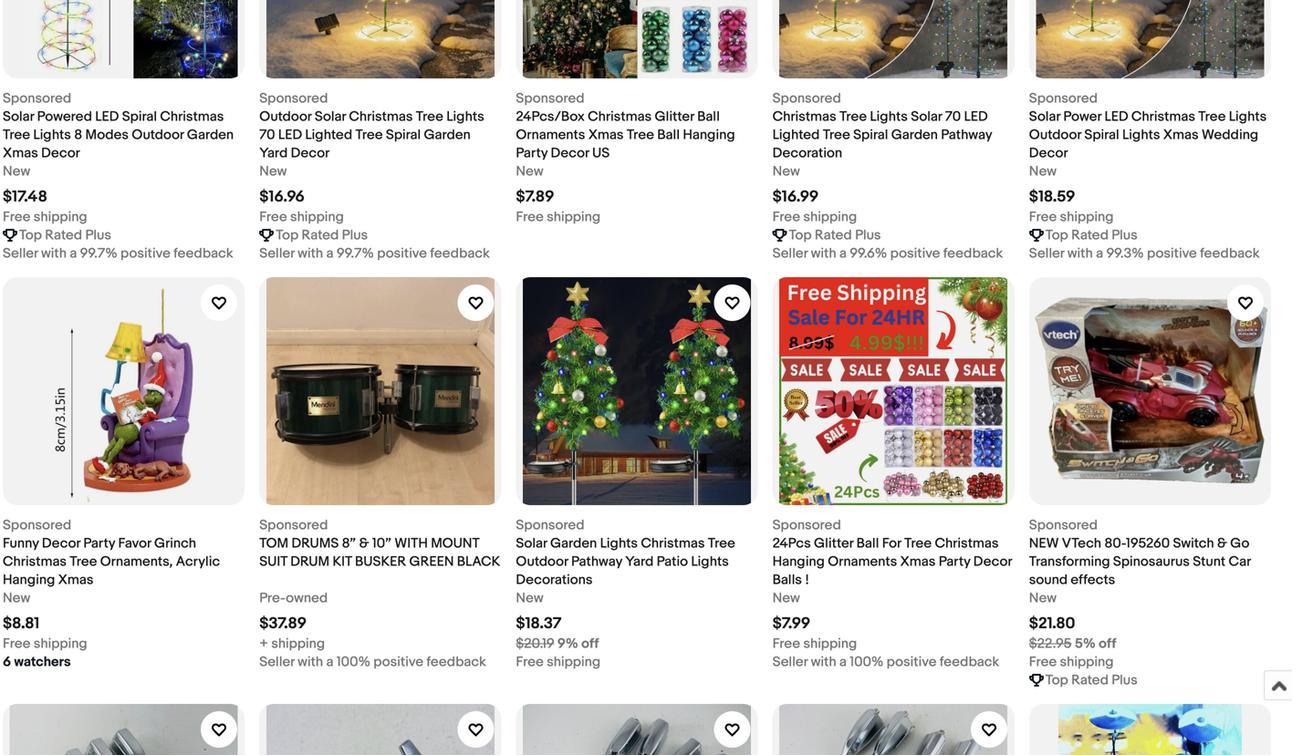 Task type: vqa. For each thing, say whether or not it's contained in the screenshot.


Task type: describe. For each thing, give the bounding box(es) containing it.
top rated plus down 5%
[[1046, 673, 1138, 689]]

$37.89 text field
[[259, 615, 307, 634]]

sponsored for sponsored funny decor party favor grinch christmas tree ornaments, acrylic hanging xmas new $8.81 free shipping 6 watchers
[[3, 518, 71, 534]]

seller with a 99.7% positive feedback text field for $16.96
[[259, 245, 490, 263]]

99.7% for $17.48
[[80, 246, 117, 262]]

$18.37
[[516, 615, 562, 634]]

seller inside sponsored 24pcs glitter ball for tree christmas hanging ornaments xmas party decor balls ! new $7.99 free shipping seller with a 100% positive feedback
[[773, 654, 808, 671]]

free inside the sponsored funny decor party favor grinch christmas tree ornaments, acrylic hanging xmas new $8.81 free shipping 6 watchers
[[3, 636, 30, 653]]

$18.59
[[1029, 188, 1076, 207]]

feedback inside sponsored 24pcs glitter ball for tree christmas hanging ornaments xmas party decor balls ! new $7.99 free shipping seller with a 100% positive feedback
[[940, 654, 1000, 671]]

feedback for $18.59
[[1200, 246, 1260, 262]]

Top Rated Plus text field
[[1046, 226, 1138, 245]]

new inside sponsored outdoor solar christmas tree lights 70 led lighted tree spiral garden yard decor new $16.96 free shipping
[[259, 163, 287, 180]]

positive for $17.48
[[121, 246, 170, 262]]

balls
[[773, 572, 802, 589]]

with for $17.48
[[41, 246, 67, 262]]

$16.96
[[259, 188, 305, 207]]

seller inside pre-owned $37.89 + shipping seller with a 100% positive feedback
[[259, 654, 295, 671]]

+
[[259, 636, 268, 653]]

suit
[[259, 554, 287, 570]]

christmas inside sponsored solar power led christmas tree lights outdoor spiral lights xmas wedding decor new $18.59 free shipping
[[1132, 109, 1196, 125]]

positive for $16.96
[[377, 246, 427, 262]]

decor inside the sponsored funny decor party favor grinch christmas tree ornaments, acrylic hanging xmas new $8.81 free shipping 6 watchers
[[42, 536, 80, 552]]

99.3%
[[1107, 246, 1144, 262]]

1 vertical spatial ball
[[657, 127, 680, 143]]

8
[[74, 127, 82, 143]]

decor inside sponsored 24pcs glitter ball for tree christmas hanging ornaments xmas party decor balls ! new $7.99 free shipping seller with a 100% positive feedback
[[974, 554, 1012, 570]]

feedback inside pre-owned $37.89 + shipping seller with a 100% positive feedback
[[427, 654, 486, 671]]

top rated plus text field for $16.99
[[789, 226, 881, 245]]

$18.59 text field
[[1029, 188, 1076, 207]]

plus for $18.59
[[1112, 227, 1138, 244]]

watchers
[[14, 654, 71, 671]]

wedding
[[1202, 127, 1259, 143]]

hanging inside sponsored 24pcs/box christmas glitter ball ornaments xmas tree ball hanging party decor us new $7.89 free shipping
[[683, 127, 735, 143]]

sponsored funny decor party favor grinch christmas tree ornaments, acrylic hanging xmas new $8.81 free shipping 6 watchers
[[3, 518, 220, 671]]

a for $18.59
[[1096, 246, 1104, 262]]

new inside sponsored christmas tree lights solar 70 led lighted tree spiral garden pathway decoration new $16.99 free shipping
[[773, 163, 800, 180]]

modes
[[85, 127, 129, 143]]

sponsored text field for $18.37
[[516, 517, 585, 535]]

outdoor inside sponsored solar powered led spiral christmas tree lights 8 modes outdoor garden xmas decor new $17.48 free shipping
[[132, 127, 184, 143]]

xmas inside sponsored 24pcs/box christmas glitter ball ornaments xmas tree ball hanging party decor us new $7.89 free shipping
[[588, 127, 624, 143]]

shipping inside the sponsored funny decor party favor grinch christmas tree ornaments, acrylic hanging xmas new $8.81 free shipping 6 watchers
[[34, 636, 87, 653]]

5%
[[1075, 636, 1096, 653]]

party for new
[[939, 554, 971, 570]]

sponsored for sponsored solar powered led spiral christmas tree lights 8 modes outdoor garden xmas decor new $17.48 free shipping
[[3, 90, 71, 107]]

seller for $18.59
[[1029, 246, 1065, 262]]

new text field for $7.99
[[773, 590, 800, 608]]

$7.99 text field
[[773, 615, 811, 634]]

sound
[[1029, 572, 1068, 589]]

spiral inside sponsored solar powered led spiral christmas tree lights 8 modes outdoor garden xmas decor new $17.48 free shipping
[[122, 109, 157, 125]]

yard inside sponsored outdoor solar christmas tree lights 70 led lighted tree spiral garden yard decor new $16.96 free shipping
[[259, 145, 288, 162]]

seller for $17.48
[[3, 246, 38, 262]]

$7.99
[[773, 615, 811, 634]]

tree inside sponsored 24pcs/box christmas glitter ball ornaments xmas tree ball hanging party decor us new $7.89 free shipping
[[627, 127, 654, 143]]

free inside sponsored 24pcs/box christmas glitter ball ornaments xmas tree ball hanging party decor us new $7.89 free shipping
[[516, 209, 544, 225]]

new inside sponsored 24pcs glitter ball for tree christmas hanging ornaments xmas party decor balls ! new $7.99 free shipping seller with a 100% positive feedback
[[773, 591, 800, 607]]

top for $16.99
[[789, 227, 812, 244]]

shipping inside sponsored 24pcs/box christmas glitter ball ornaments xmas tree ball hanging party decor us new $7.89 free shipping
[[547, 209, 601, 225]]

24pcs/box
[[516, 109, 585, 125]]

sponsored for sponsored solar power led christmas tree lights outdoor spiral lights xmas wedding decor new $18.59 free shipping
[[1029, 90, 1098, 107]]

shipping inside the sponsored new vtech 80-195260 switch & go transforming spinosaurus stunt car sound effects new $21.80 $22.95 5% off free shipping
[[1060, 654, 1114, 671]]

shipping inside pre-owned $37.89 + shipping seller with a 100% positive feedback
[[271, 636, 325, 653]]

green
[[409, 554, 454, 570]]

Pre-owned text field
[[259, 590, 328, 608]]

led inside sponsored solar power led christmas tree lights outdoor spiral lights xmas wedding decor new $18.59 free shipping
[[1105, 109, 1129, 125]]

feedback for $17.48
[[174, 246, 233, 262]]

$21.80 text field
[[1029, 615, 1076, 634]]

$16.99 text field
[[773, 188, 819, 207]]

go
[[1231, 536, 1250, 552]]

shipping inside sponsored 24pcs glitter ball for tree christmas hanging ornaments xmas party decor balls ! new $7.99 free shipping seller with a 100% positive feedback
[[804, 636, 857, 653]]

seller with a 99.7% positive feedback for $17.48
[[3, 246, 233, 262]]

xmas inside sponsored solar power led christmas tree lights outdoor spiral lights xmas wedding decor new $18.59 free shipping
[[1164, 127, 1199, 143]]

free inside sponsored 24pcs glitter ball for tree christmas hanging ornaments xmas party decor balls ! new $7.99 free shipping seller with a 100% positive feedback
[[773, 636, 800, 653]]

christmas inside sponsored christmas tree lights solar 70 led lighted tree spiral garden pathway decoration new $16.99 free shipping
[[773, 109, 837, 125]]

christmas inside sponsored solar powered led spiral christmas tree lights 8 modes outdoor garden xmas decor new $17.48 free shipping
[[160, 109, 224, 125]]

christmas inside sponsored outdoor solar christmas tree lights 70 led lighted tree spiral garden yard decor new $16.96 free shipping
[[349, 109, 413, 125]]

positive for $16.99
[[890, 246, 940, 262]]

busker
[[355, 554, 406, 570]]

plus for $17.48
[[85, 227, 111, 244]]

owned
[[286, 591, 328, 607]]

seller with a 99.6% positive feedback
[[773, 246, 1003, 262]]

pathway inside sponsored solar garden lights christmas tree outdoor pathway yard patio lights decorations new $18.37 $20.19 9% off free shipping
[[571, 554, 622, 570]]

new inside the sponsored new vtech 80-195260 switch & go transforming spinosaurus stunt car sound effects new $21.80 $22.95 5% off free shipping
[[1029, 591, 1057, 607]]

decoration
[[773, 145, 842, 162]]

195260
[[1126, 536, 1170, 552]]

previous price $20.19 9% off text field
[[516, 635, 599, 654]]

free inside sponsored solar garden lights christmas tree outdoor pathway yard patio lights decorations new $18.37 $20.19 9% off free shipping
[[516, 654, 544, 671]]

sponsored for sponsored new vtech 80-195260 switch & go transforming spinosaurus stunt car sound effects new $21.80 $22.95 5% off free shipping
[[1029, 518, 1098, 534]]

effects
[[1071, 572, 1116, 589]]

+ shipping text field
[[259, 635, 325, 654]]

funny
[[3, 536, 39, 552]]

new inside sponsored solar power led christmas tree lights outdoor spiral lights xmas wedding decor new $18.59 free shipping
[[1029, 163, 1057, 180]]

decor inside sponsored solar powered led spiral christmas tree lights 8 modes outdoor garden xmas decor new $17.48 free shipping
[[41, 145, 80, 162]]

outdoor inside sponsored solar garden lights christmas tree outdoor pathway yard patio lights decorations new $18.37 $20.19 9% off free shipping
[[516, 554, 568, 570]]

$17.48
[[3, 188, 47, 207]]

sponsored for sponsored tom drums 8" & 10" with mount suit drum kit busker green black
[[259, 518, 328, 534]]

top rated plus for $16.99
[[789, 227, 881, 244]]

new text field for $17.48
[[3, 162, 30, 181]]

seller for $16.96
[[259, 246, 295, 262]]

tom
[[259, 536, 289, 552]]

sponsored for sponsored outdoor solar christmas tree lights 70 led lighted tree spiral garden yard decor new $16.96 free shipping
[[259, 90, 328, 107]]

with for $18.59
[[1068, 246, 1093, 262]]

$18.37 text field
[[516, 615, 562, 634]]

sponsored solar power led christmas tree lights outdoor spiral lights xmas wedding decor new $18.59 free shipping
[[1029, 90, 1267, 225]]

lights inside sponsored solar powered led spiral christmas tree lights 8 modes outdoor garden xmas decor new $17.48 free shipping
[[33, 127, 71, 143]]

feedback for $16.96
[[430, 246, 490, 262]]

hanging inside sponsored 24pcs glitter ball for tree christmas hanging ornaments xmas party decor balls ! new $7.99 free shipping seller with a 100% positive feedback
[[773, 554, 825, 570]]

drum
[[291, 554, 330, 570]]

solar inside sponsored outdoor solar christmas tree lights 70 led lighted tree spiral garden yard decor new $16.96 free shipping
[[315, 109, 346, 125]]

garden inside sponsored solar garden lights christmas tree outdoor pathway yard patio lights decorations new $18.37 $20.19 9% off free shipping
[[550, 536, 597, 552]]

decor inside sponsored solar power led christmas tree lights outdoor spiral lights xmas wedding decor new $18.59 free shipping
[[1029, 145, 1068, 162]]

$37.89
[[259, 615, 307, 634]]

ball inside sponsored 24pcs glitter ball for tree christmas hanging ornaments xmas party decor balls ! new $7.99 free shipping seller with a 100% positive feedback
[[857, 536, 879, 552]]

tree inside sponsored solar garden lights christmas tree outdoor pathway yard patio lights decorations new $18.37 $20.19 9% off free shipping
[[708, 536, 735, 552]]

sponsored for sponsored 24pcs glitter ball for tree christmas hanging ornaments xmas party decor balls ! new $7.99 free shipping seller with a 100% positive feedback
[[773, 518, 841, 534]]

& inside sponsored tom drums 8" & 10" with mount suit drum kit busker green black
[[359, 536, 369, 552]]

xmas inside sponsored solar powered led spiral christmas tree lights 8 modes outdoor garden xmas decor new $17.48 free shipping
[[3, 145, 38, 162]]

hanging inside the sponsored funny decor party favor grinch christmas tree ornaments, acrylic hanging xmas new $8.81 free shipping 6 watchers
[[3, 572, 55, 589]]

powered
[[37, 109, 92, 125]]

rated down 5%
[[1072, 673, 1109, 689]]

solar for $18.37
[[516, 536, 547, 552]]

grinch
[[154, 536, 196, 552]]

acrylic
[[176, 554, 220, 570]]

free inside sponsored christmas tree lights solar 70 led lighted tree spiral garden pathway decoration new $16.99 free shipping
[[773, 209, 800, 225]]

new
[[1029, 536, 1059, 552]]

24pcs
[[773, 536, 811, 552]]

spiral inside sponsored outdoor solar christmas tree lights 70 led lighted tree spiral garden yard decor new $16.96 free shipping
[[386, 127, 421, 143]]

a inside pre-owned $37.89 + shipping seller with a 100% positive feedback
[[326, 654, 334, 671]]

pre-
[[259, 591, 286, 607]]

!
[[805, 572, 809, 589]]

free shipping text field for $8.81
[[3, 635, 87, 654]]

Seller with a 100% positive feedback text field
[[259, 654, 486, 672]]

top rated plus text field down 5%
[[1046, 672, 1138, 690]]

6
[[3, 654, 11, 671]]

100% inside pre-owned $37.89 + shipping seller with a 100% positive feedback
[[337, 654, 371, 671]]

sponsored text field for $16.99
[[773, 89, 841, 108]]

top rated plus for $16.96
[[276, 227, 368, 244]]

shipping inside sponsored solar garden lights christmas tree outdoor pathway yard patio lights decorations new $18.37 $20.19 9% off free shipping
[[547, 654, 601, 671]]

christmas inside sponsored solar garden lights christmas tree outdoor pathway yard patio lights decorations new $18.37 $20.19 9% off free shipping
[[641, 536, 705, 552]]

ornaments inside sponsored 24pcs glitter ball for tree christmas hanging ornaments xmas party decor balls ! new $7.99 free shipping seller with a 100% positive feedback
[[828, 554, 897, 570]]

sponsored christmas tree lights solar 70 led lighted tree spiral garden pathway decoration new $16.99 free shipping
[[773, 90, 992, 225]]

tree inside sponsored solar powered led spiral christmas tree lights 8 modes outdoor garden xmas decor new $17.48 free shipping
[[3, 127, 30, 143]]

solar inside sponsored christmas tree lights solar 70 led lighted tree spiral garden pathway decoration new $16.99 free shipping
[[911, 109, 942, 125]]

outdoor inside sponsored solar power led christmas tree lights outdoor spiral lights xmas wedding decor new $18.59 free shipping
[[1029, 127, 1082, 143]]

feedback for $16.99
[[943, 246, 1003, 262]]

shipping inside sponsored christmas tree lights solar 70 led lighted tree spiral garden pathway decoration new $16.99 free shipping
[[804, 209, 857, 225]]

new text field for $16.96
[[259, 162, 287, 181]]

sponsored text field for $37.89
[[259, 517, 328, 535]]

sponsored new vtech 80-195260 switch & go transforming spinosaurus stunt car sound effects new $21.80 $22.95 5% off free shipping
[[1029, 518, 1251, 671]]

with
[[395, 536, 428, 552]]

new inside sponsored 24pcs/box christmas glitter ball ornaments xmas tree ball hanging party decor us new $7.89 free shipping
[[516, 163, 544, 180]]

outdoor inside sponsored outdoor solar christmas tree lights 70 led lighted tree spiral garden yard decor new $16.96 free shipping
[[259, 109, 312, 125]]

top rated plus for $17.48
[[19, 227, 111, 244]]

6 watchers text field
[[3, 654, 71, 672]]

top for $18.59
[[1046, 227, 1069, 244]]

$20.19
[[516, 636, 554, 653]]

drums
[[292, 536, 339, 552]]



Task type: locate. For each thing, give the bounding box(es) containing it.
shipping
[[34, 209, 87, 225], [290, 209, 344, 225], [547, 209, 601, 225], [804, 209, 857, 225], [1060, 209, 1114, 225], [34, 636, 87, 653], [271, 636, 325, 653], [804, 636, 857, 653], [547, 654, 601, 671], [1060, 654, 1114, 671]]

top rated plus text field down the $17.48 text field
[[19, 226, 111, 245]]

0 horizontal spatial ornaments
[[516, 127, 585, 143]]

outdoor
[[259, 109, 312, 125], [132, 127, 184, 143], [1029, 127, 1082, 143], [516, 554, 568, 570]]

1 horizontal spatial lighted
[[773, 127, 820, 143]]

decor up $16.96 text box
[[291, 145, 330, 162]]

new up $16.96 text box
[[259, 163, 287, 180]]

shipping down 9%
[[547, 654, 601, 671]]

with for $16.96
[[298, 246, 323, 262]]

decor left transforming at bottom
[[974, 554, 1012, 570]]

patio
[[657, 554, 688, 570]]

1 horizontal spatial &
[[1218, 536, 1228, 552]]

a for $17.48
[[70, 246, 77, 262]]

rated for $17.48
[[45, 227, 82, 244]]

rated for $16.99
[[815, 227, 852, 244]]

top inside top rated plus text box
[[1046, 227, 1069, 244]]

previous price $22.95 5% off text field
[[1029, 635, 1117, 654]]

lighted
[[305, 127, 352, 143], [773, 127, 820, 143]]

1 horizontal spatial 70
[[945, 109, 961, 125]]

0 vertical spatial yard
[[259, 145, 288, 162]]

top rated plus down free shipping text box
[[1046, 227, 1138, 244]]

solar for new
[[1029, 109, 1061, 125]]

with inside text box
[[1068, 246, 1093, 262]]

1 horizontal spatial sponsored text field
[[516, 89, 585, 108]]

solar inside sponsored solar garden lights christmas tree outdoor pathway yard patio lights decorations new $18.37 $20.19 9% off free shipping
[[516, 536, 547, 552]]

new text field down balls
[[773, 590, 800, 608]]

1 vertical spatial hanging
[[773, 554, 825, 570]]

1 horizontal spatial seller with a 99.7% positive feedback text field
[[259, 245, 490, 263]]

car
[[1229, 554, 1251, 570]]

top for $17.48
[[19, 227, 42, 244]]

2 vertical spatial ball
[[857, 536, 879, 552]]

positive inside pre-owned $37.89 + shipping seller with a 100% positive feedback
[[374, 654, 423, 671]]

free down $7.99 text box
[[773, 636, 800, 653]]

1 vertical spatial ornaments
[[828, 554, 897, 570]]

new up $7.89
[[516, 163, 544, 180]]

2 lighted from the left
[[773, 127, 820, 143]]

Top Rated Plus text field
[[19, 226, 111, 245], [276, 226, 368, 245], [789, 226, 881, 245], [1046, 672, 1138, 690]]

Seller with a 99.6% positive feedback text field
[[773, 245, 1003, 263]]

sponsored inside sponsored solar power led christmas tree lights outdoor spiral lights xmas wedding decor new $18.59 free shipping
[[1029, 90, 1098, 107]]

0 vertical spatial hanging
[[683, 127, 735, 143]]

$17.48 text field
[[3, 188, 47, 207]]

free down the $18.59 text box
[[1029, 209, 1057, 225]]

seller with a 99.7% positive feedback
[[3, 246, 233, 262], [259, 246, 490, 262]]

a inside text box
[[1096, 246, 1104, 262]]

seller down $16.96 text box
[[259, 246, 295, 262]]

0 horizontal spatial party
[[83, 536, 115, 552]]

yard inside sponsored solar garden lights christmas tree outdoor pathway yard patio lights decorations new $18.37 $20.19 9% off free shipping
[[625, 554, 654, 570]]

1 horizontal spatial 99.7%
[[337, 246, 374, 262]]

seller down $7.99 text box
[[773, 654, 808, 671]]

shipping down the $17.48 text field
[[34, 209, 87, 225]]

seller down the $17.48 text field
[[3, 246, 38, 262]]

seller with a 99.7% positive feedback text field for $17.48
[[3, 245, 233, 263]]

a for $16.96
[[326, 246, 334, 262]]

seller
[[3, 246, 38, 262], [259, 246, 295, 262], [773, 246, 808, 262], [1029, 246, 1065, 262], [259, 654, 295, 671], [773, 654, 808, 671]]

decor inside sponsored 24pcs/box christmas glitter ball ornaments xmas tree ball hanging party decor us new $7.89 free shipping
[[551, 145, 589, 162]]

shipping inside sponsored solar powered led spiral christmas tree lights 8 modes outdoor garden xmas decor new $17.48 free shipping
[[34, 209, 87, 225]]

seller down free shipping text box
[[1029, 246, 1065, 262]]

decor down 8 on the top of page
[[41, 145, 80, 162]]

1 horizontal spatial off
[[1099, 636, 1117, 653]]

sponsored
[[3, 90, 71, 107], [259, 90, 328, 107], [516, 90, 585, 107], [773, 90, 841, 107], [1029, 90, 1098, 107], [3, 518, 71, 534], [259, 518, 328, 534], [516, 518, 585, 534], [773, 518, 841, 534], [1029, 518, 1098, 534]]

2 horizontal spatial sponsored text field
[[1029, 89, 1098, 108]]

outdoor up $16.96 text box
[[259, 109, 312, 125]]

shipping down $16.99
[[804, 209, 857, 225]]

2 vertical spatial hanging
[[3, 572, 55, 589]]

transforming
[[1029, 554, 1110, 570]]

top rated plus text field up the 99.6%
[[789, 226, 881, 245]]

new text field for $18.59
[[1029, 162, 1057, 181]]

New text field
[[259, 162, 287, 181], [1029, 162, 1057, 181], [3, 590, 30, 608], [773, 590, 800, 608]]

free shipping text field for $7.89
[[516, 208, 601, 226]]

shipping up watchers
[[34, 636, 87, 653]]

black
[[457, 554, 500, 570]]

new text field up $16.99 "text box"
[[773, 162, 800, 181]]

2 100% from the left
[[850, 654, 884, 671]]

0 vertical spatial 70
[[945, 109, 961, 125]]

free down $7.89
[[516, 209, 544, 225]]

Free shipping text field
[[3, 208, 87, 226], [259, 208, 344, 226], [516, 208, 601, 226], [773, 208, 857, 226], [3, 635, 87, 654], [773, 635, 857, 654], [516, 654, 601, 672], [1029, 654, 1114, 672]]

Sponsored text field
[[516, 89, 585, 108], [1029, 89, 1098, 108], [259, 517, 328, 535]]

free down the $20.19
[[516, 654, 544, 671]]

1 off from the left
[[582, 636, 599, 653]]

0 horizontal spatial 99.7%
[[80, 246, 117, 262]]

hanging
[[683, 127, 735, 143], [773, 554, 825, 570], [3, 572, 55, 589]]

new
[[3, 163, 30, 180], [259, 163, 287, 180], [516, 163, 544, 180], [773, 163, 800, 180], [1029, 163, 1057, 180], [3, 591, 30, 607], [516, 591, 544, 607], [773, 591, 800, 607], [1029, 591, 1057, 607]]

party for $7.89
[[516, 145, 548, 162]]

$16.96 text field
[[259, 188, 305, 207]]

rated for $18.59
[[1072, 227, 1109, 244]]

party inside sponsored 24pcs/box christmas glitter ball ornaments xmas tree ball hanging party decor us new $7.89 free shipping
[[516, 145, 548, 162]]

glitter inside sponsored 24pcs/box christmas glitter ball ornaments xmas tree ball hanging party decor us new $7.89 free shipping
[[655, 109, 694, 125]]

yard
[[259, 145, 288, 162], [625, 554, 654, 570]]

& right 8"
[[359, 536, 369, 552]]

decor up "$18.59"
[[1029, 145, 1068, 162]]

a inside sponsored 24pcs glitter ball for tree christmas hanging ornaments xmas party decor balls ! new $7.99 free shipping seller with a 100% positive feedback
[[840, 654, 847, 671]]

sponsored inside sponsored tom drums 8" & 10" with mount suit drum kit busker green black
[[259, 518, 328, 534]]

outdoor down power
[[1029, 127, 1082, 143]]

1 vertical spatial 70
[[259, 127, 275, 143]]

2 seller with a 99.7% positive feedback text field from the left
[[259, 245, 490, 263]]

decor
[[41, 145, 80, 162], [291, 145, 330, 162], [551, 145, 589, 162], [1029, 145, 1068, 162], [42, 536, 80, 552], [974, 554, 1012, 570]]

top rated plus down $16.96 text box
[[276, 227, 368, 244]]

xmas inside sponsored 24pcs glitter ball for tree christmas hanging ornaments xmas party decor balls ! new $7.99 free shipping seller with a 100% positive feedback
[[900, 554, 936, 570]]

free shipping text field for $7.99
[[773, 635, 857, 654]]

0 horizontal spatial yard
[[259, 145, 288, 162]]

sponsored text field for $17.48
[[3, 89, 71, 108]]

plus for $16.99
[[855, 227, 881, 244]]

seller down +
[[259, 654, 295, 671]]

1 seller with a 99.7% positive feedback text field from the left
[[3, 245, 233, 263]]

1 horizontal spatial 100%
[[850, 654, 884, 671]]

free shipping text field for $17.48
[[3, 208, 87, 226]]

top rated plus down the $17.48 text field
[[19, 227, 111, 244]]

free inside sponsored outdoor solar christmas tree lights 70 led lighted tree spiral garden yard decor new $16.96 free shipping
[[259, 209, 287, 225]]

0 horizontal spatial pathway
[[571, 554, 622, 570]]

shipping down $7.89 text field
[[547, 209, 601, 225]]

$8.81 text field
[[3, 615, 39, 634]]

christmas inside sponsored 24pcs/box christmas glitter ball ornaments xmas tree ball hanging party decor us new $7.89 free shipping
[[588, 109, 652, 125]]

0 horizontal spatial off
[[582, 636, 599, 653]]

free shipping text field for $16.96
[[259, 208, 344, 226]]

2 seller with a 99.7% positive feedback from the left
[[259, 246, 490, 262]]

$8.81
[[3, 615, 39, 634]]

favor
[[118, 536, 151, 552]]

feedback
[[174, 246, 233, 262], [430, 246, 490, 262], [943, 246, 1003, 262], [1200, 246, 1260, 262], [427, 654, 486, 671], [940, 654, 1000, 671]]

2 horizontal spatial ball
[[857, 536, 879, 552]]

new up $17.48
[[3, 163, 30, 180]]

new text field up "$8.81" text field
[[3, 590, 30, 608]]

ornaments,
[[100, 554, 173, 570]]

top
[[19, 227, 42, 244], [276, 227, 299, 244], [789, 227, 812, 244], [1046, 227, 1069, 244], [1046, 673, 1069, 689]]

8"
[[342, 536, 356, 552]]

2 vertical spatial party
[[939, 554, 971, 570]]

0 horizontal spatial &
[[359, 536, 369, 552]]

1 horizontal spatial seller with a 99.7% positive feedback
[[259, 246, 490, 262]]

solar
[[3, 109, 34, 125], [315, 109, 346, 125], [911, 109, 942, 125], [1029, 109, 1061, 125], [516, 536, 547, 552]]

shipping down $37.89 text field
[[271, 636, 325, 653]]

sponsored solar powered led spiral christmas tree lights 8 modes outdoor garden xmas decor new $17.48 free shipping
[[3, 90, 234, 225]]

ornaments down the for
[[828, 554, 897, 570]]

rated down $16.96 text box
[[302, 227, 339, 244]]

1 horizontal spatial yard
[[625, 554, 654, 570]]

1 horizontal spatial hanging
[[683, 127, 735, 143]]

$7.89
[[516, 188, 554, 207]]

rated
[[45, 227, 82, 244], [302, 227, 339, 244], [815, 227, 852, 244], [1072, 227, 1109, 244], [1072, 673, 1109, 689]]

xmas inside the sponsored funny decor party favor grinch christmas tree ornaments, acrylic hanging xmas new $8.81 free shipping 6 watchers
[[58, 572, 94, 589]]

pathway inside sponsored christmas tree lights solar 70 led lighted tree spiral garden pathway decoration new $16.99 free shipping
[[941, 127, 992, 143]]

kit
[[333, 554, 352, 570]]

pathway
[[941, 127, 992, 143], [571, 554, 622, 570]]

1 vertical spatial glitter
[[814, 536, 854, 552]]

power
[[1064, 109, 1102, 125]]

1 lighted from the left
[[305, 127, 352, 143]]

spinosaurus
[[1113, 554, 1190, 570]]

sponsored inside sponsored outdoor solar christmas tree lights 70 led lighted tree spiral garden yard decor new $16.96 free shipping
[[259, 90, 328, 107]]

10"
[[372, 536, 392, 552]]

ornaments down 24pcs/box
[[516, 127, 585, 143]]

free inside sponsored solar power led christmas tree lights outdoor spiral lights xmas wedding decor new $18.59 free shipping
[[1029, 209, 1057, 225]]

0 horizontal spatial 70
[[259, 127, 275, 143]]

seller down $16.99 "text box"
[[773, 246, 808, 262]]

1 seller with a 99.7% positive feedback from the left
[[3, 246, 233, 262]]

top down the $17.48 text field
[[19, 227, 42, 244]]

new inside the sponsored funny decor party favor grinch christmas tree ornaments, acrylic hanging xmas new $8.81 free shipping 6 watchers
[[3, 591, 30, 607]]

$22.95
[[1029, 636, 1072, 653]]

free
[[3, 209, 30, 225], [259, 209, 287, 225], [516, 209, 544, 225], [773, 209, 800, 225], [1029, 209, 1057, 225], [3, 636, 30, 653], [773, 636, 800, 653], [516, 654, 544, 671], [1029, 654, 1057, 671]]

sponsored for sponsored solar garden lights christmas tree outdoor pathway yard patio lights decorations new $18.37 $20.19 9% off free shipping
[[516, 518, 585, 534]]

positive
[[121, 246, 170, 262], [377, 246, 427, 262], [890, 246, 940, 262], [1147, 246, 1197, 262], [374, 654, 423, 671], [887, 654, 937, 671]]

new text field down sound
[[1029, 590, 1057, 608]]

a
[[70, 246, 77, 262], [326, 246, 334, 262], [840, 246, 847, 262], [1096, 246, 1104, 262], [326, 654, 334, 671], [840, 654, 847, 671]]

&
[[359, 536, 369, 552], [1218, 536, 1228, 552]]

with inside pre-owned $37.89 + shipping seller with a 100% positive feedback
[[298, 654, 323, 671]]

0 horizontal spatial lighted
[[305, 127, 352, 143]]

sponsored outdoor solar christmas tree lights 70 led lighted tree spiral garden yard decor new $16.96 free shipping
[[259, 90, 484, 225]]

seller for $16.99
[[773, 246, 808, 262]]

shipping down 5%
[[1060, 654, 1114, 671]]

top rated plus text field down $16.96 text box
[[276, 226, 368, 245]]

$7.89 text field
[[516, 188, 554, 207]]

free down "$8.81"
[[3, 636, 30, 653]]

garden inside sponsored christmas tree lights solar 70 led lighted tree spiral garden pathway decoration new $16.99 free shipping
[[891, 127, 938, 143]]

New text field
[[3, 162, 30, 181], [516, 162, 544, 181], [773, 162, 800, 181], [516, 590, 544, 608], [1029, 590, 1057, 608]]

new up "$18.59"
[[1029, 163, 1057, 180]]

mount
[[431, 536, 479, 552]]

2 99.7% from the left
[[337, 246, 374, 262]]

100%
[[337, 654, 371, 671], [850, 654, 884, 671]]

new text field for $16.99
[[773, 162, 800, 181]]

shipping inside sponsored solar power led christmas tree lights outdoor spiral lights xmas wedding decor new $18.59 free shipping
[[1060, 209, 1114, 225]]

yard left patio
[[625, 554, 654, 570]]

0 horizontal spatial seller with a 99.7% positive feedback
[[3, 246, 233, 262]]

rated up the 99.6%
[[815, 227, 852, 244]]

seller with a 99.3% positive feedback
[[1029, 246, 1260, 262]]

top rated plus text field for $17.48
[[19, 226, 111, 245]]

plus down sponsored solar powered led spiral christmas tree lights 8 modes outdoor garden xmas decor new $17.48 free shipping
[[85, 227, 111, 244]]

1 vertical spatial yard
[[625, 554, 654, 570]]

free shipping text field down 9%
[[516, 654, 601, 672]]

free shipping text field down $16.99
[[773, 208, 857, 226]]

sponsored inside sponsored 24pcs glitter ball for tree christmas hanging ornaments xmas party decor balls ! new $7.99 free shipping seller with a 100% positive feedback
[[773, 518, 841, 534]]

garden inside sponsored solar powered led spiral christmas tree lights 8 modes outdoor garden xmas decor new $17.48 free shipping
[[187, 127, 234, 143]]

pre-owned $37.89 + shipping seller with a 100% positive feedback
[[259, 591, 486, 671]]

free shipping text field down 5%
[[1029, 654, 1114, 672]]

ornaments
[[516, 127, 585, 143], [828, 554, 897, 570]]

99.7% for $16.96
[[337, 246, 374, 262]]

with inside sponsored 24pcs glitter ball for tree christmas hanging ornaments xmas party decor balls ! new $7.99 free shipping seller with a 100% positive feedback
[[811, 654, 837, 671]]

sponsored inside sponsored solar garden lights christmas tree outdoor pathway yard patio lights decorations new $18.37 $20.19 9% off free shipping
[[516, 518, 585, 534]]

top rated plus for $18.59
[[1046, 227, 1138, 244]]

decor right funny
[[42, 536, 80, 552]]

christmas inside the sponsored funny decor party favor grinch christmas tree ornaments, acrylic hanging xmas new $8.81 free shipping 6 watchers
[[3, 554, 67, 570]]

plus up 99.3%
[[1112, 227, 1138, 244]]

sponsored 24pcs/box christmas glitter ball ornaments xmas tree ball hanging party decor us new $7.89 free shipping
[[516, 90, 735, 225]]

sponsored for sponsored christmas tree lights solar 70 led lighted tree spiral garden pathway decoration new $16.99 free shipping
[[773, 90, 841, 107]]

sponsored inside the sponsored new vtech 80-195260 switch & go transforming spinosaurus stunt car sound effects new $21.80 $22.95 5% off free shipping
[[1029, 518, 1098, 534]]

0 horizontal spatial sponsored text field
[[259, 517, 328, 535]]

top down free shipping text box
[[1046, 227, 1069, 244]]

80-
[[1105, 536, 1126, 552]]

9%
[[557, 636, 579, 653]]

new up $16.99 "text box"
[[773, 163, 800, 180]]

free down $16.99 "text box"
[[773, 209, 800, 225]]

0 vertical spatial glitter
[[655, 109, 694, 125]]

Sponsored text field
[[3, 89, 71, 108], [259, 89, 328, 108], [773, 89, 841, 108], [3, 517, 71, 535], [516, 517, 585, 535], [773, 517, 841, 535], [1029, 517, 1098, 535]]

new text field up "$18.59"
[[1029, 162, 1057, 181]]

sponsored inside sponsored 24pcs/box christmas glitter ball ornaments xmas tree ball hanging party decor us new $7.89 free shipping
[[516, 90, 585, 107]]

top down $22.95
[[1046, 673, 1069, 689]]

off right 9%
[[582, 636, 599, 653]]

for
[[882, 536, 901, 552]]

led inside sponsored solar powered led spiral christmas tree lights 8 modes outdoor garden xmas decor new $17.48 free shipping
[[95, 109, 119, 125]]

led
[[95, 109, 119, 125], [964, 109, 988, 125], [1105, 109, 1129, 125], [278, 127, 302, 143]]

outdoor up decorations
[[516, 554, 568, 570]]

ornaments inside sponsored 24pcs/box christmas glitter ball ornaments xmas tree ball hanging party decor us new $7.89 free shipping
[[516, 127, 585, 143]]

sponsored inside the sponsored funny decor party favor grinch christmas tree ornaments, acrylic hanging xmas new $8.81 free shipping 6 watchers
[[3, 518, 71, 534]]

rated down free shipping text box
[[1072, 227, 1109, 244]]

plus inside text box
[[1112, 227, 1138, 244]]

Seller with a 99.7% positive feedback text field
[[3, 245, 233, 263], [259, 245, 490, 263]]

plus
[[85, 227, 111, 244], [342, 227, 368, 244], [855, 227, 881, 244], [1112, 227, 1138, 244], [1112, 673, 1138, 689]]

christmas inside sponsored 24pcs glitter ball for tree christmas hanging ornaments xmas party decor balls ! new $7.99 free shipping seller with a 100% positive feedback
[[935, 536, 999, 552]]

100% inside sponsored 24pcs glitter ball for tree christmas hanging ornaments xmas party decor balls ! new $7.99 free shipping seller with a 100% positive feedback
[[850, 654, 884, 671]]

new text field for $21.80
[[1029, 590, 1057, 608]]

rated for $16.96
[[302, 227, 339, 244]]

glitter inside sponsored 24pcs glitter ball for tree christmas hanging ornaments xmas party decor balls ! new $7.99 free shipping seller with a 100% positive feedback
[[814, 536, 854, 552]]

sponsored inside sponsored solar powered led spiral christmas tree lights 8 modes outdoor garden xmas decor new $17.48 free shipping
[[3, 90, 71, 107]]

new inside sponsored solar powered led spiral christmas tree lights 8 modes outdoor garden xmas decor new $17.48 free shipping
[[3, 163, 30, 180]]

new up "$8.81" text field
[[3, 591, 30, 607]]

shipping down $16.96 on the left top
[[290, 209, 344, 225]]

2 horizontal spatial party
[[939, 554, 971, 570]]

top for $16.96
[[276, 227, 299, 244]]

spiral
[[122, 109, 157, 125], [386, 127, 421, 143], [853, 127, 888, 143], [1085, 127, 1120, 143]]

Seller with a 100% positive feedback text field
[[773, 654, 1000, 672]]

shipping down $7.99
[[804, 636, 857, 653]]

1 vertical spatial party
[[83, 536, 115, 552]]

stunt
[[1193, 554, 1226, 570]]

seller with a 99.7% positive feedback for $16.96
[[259, 246, 490, 262]]

tree inside the sponsored funny decor party favor grinch christmas tree ornaments, acrylic hanging xmas new $8.81 free shipping 6 watchers
[[70, 554, 97, 570]]

0 vertical spatial ball
[[697, 109, 720, 125]]

0 vertical spatial ornaments
[[516, 127, 585, 143]]

2 & from the left
[[1218, 536, 1228, 552]]

Free shipping text field
[[1029, 208, 1114, 226]]

top rated plus up the 99.6%
[[789, 227, 881, 244]]

new text field up $18.37 text box
[[516, 590, 544, 608]]

off right 5%
[[1099, 636, 1117, 653]]

off inside the sponsored new vtech 80-195260 switch & go transforming spinosaurus stunt car sound effects new $21.80 $22.95 5% off free shipping
[[1099, 636, 1117, 653]]

99.6%
[[850, 246, 887, 262]]

shipping up top rated plus text box
[[1060, 209, 1114, 225]]

0 horizontal spatial 100%
[[337, 654, 371, 671]]

solar for decor
[[3, 109, 34, 125]]

off inside sponsored solar garden lights christmas tree outdoor pathway yard patio lights decorations new $18.37 $20.19 9% off free shipping
[[582, 636, 599, 653]]

$21.80
[[1029, 615, 1076, 634]]

0 vertical spatial party
[[516, 145, 548, 162]]

new inside sponsored solar garden lights christmas tree outdoor pathway yard patio lights decorations new $18.37 $20.19 9% off free shipping
[[516, 591, 544, 607]]

with
[[41, 246, 67, 262], [298, 246, 323, 262], [811, 246, 837, 262], [1068, 246, 1093, 262], [298, 654, 323, 671], [811, 654, 837, 671]]

new up $18.37 text box
[[516, 591, 544, 607]]

solar inside sponsored solar powered led spiral christmas tree lights 8 modes outdoor garden xmas decor new $17.48 free shipping
[[3, 109, 34, 125]]

lights inside sponsored christmas tree lights solar 70 led lighted tree spiral garden pathway decoration new $16.99 free shipping
[[870, 109, 908, 125]]

spiral inside sponsored solar power led christmas tree lights outdoor spiral lights xmas wedding decor new $18.59 free shipping
[[1085, 127, 1120, 143]]

$16.99
[[773, 188, 819, 207]]

1 horizontal spatial glitter
[[814, 536, 854, 552]]

party inside the sponsored funny decor party favor grinch christmas tree ornaments, acrylic hanging xmas new $8.81 free shipping 6 watchers
[[83, 536, 115, 552]]

sponsored text field for $18.59
[[1029, 89, 1098, 108]]

ball
[[697, 109, 720, 125], [657, 127, 680, 143], [857, 536, 879, 552]]

with for $16.99
[[811, 246, 837, 262]]

plus down previous price $22.95 5% off text field
[[1112, 673, 1138, 689]]

new text field up $16.96 text box
[[259, 162, 287, 181]]

xmas
[[588, 127, 624, 143], [1164, 127, 1199, 143], [3, 145, 38, 162], [900, 554, 936, 570], [58, 572, 94, 589]]

positive inside sponsored 24pcs glitter ball for tree christmas hanging ornaments xmas party decor balls ! new $7.99 free shipping seller with a 100% positive feedback
[[887, 654, 937, 671]]

0 horizontal spatial hanging
[[3, 572, 55, 589]]

& inside the sponsored new vtech 80-195260 switch & go transforming spinosaurus stunt car sound effects new $21.80 $22.95 5% off free shipping
[[1218, 536, 1228, 552]]

free shipping text field down $17.48
[[3, 208, 87, 226]]

free inside sponsored solar powered led spiral christmas tree lights 8 modes outdoor garden xmas decor new $17.48 free shipping
[[3, 209, 30, 225]]

free shipping text field for $16.99
[[773, 208, 857, 226]]

shipping inside sponsored outdoor solar christmas tree lights 70 led lighted tree spiral garden yard decor new $16.96 free shipping
[[290, 209, 344, 225]]

plus down sponsored outdoor solar christmas tree lights 70 led lighted tree spiral garden yard decor new $16.96 free shipping
[[342, 227, 368, 244]]

2 off from the left
[[1099, 636, 1117, 653]]

lights inside sponsored outdoor solar christmas tree lights 70 led lighted tree spiral garden yard decor new $16.96 free shipping
[[447, 109, 484, 125]]

free down $22.95
[[1029, 654, 1057, 671]]

new text field for $8.81
[[3, 590, 30, 608]]

led inside sponsored christmas tree lights solar 70 led lighted tree spiral garden pathway decoration new $16.99 free shipping
[[964, 109, 988, 125]]

switch
[[1173, 536, 1214, 552]]

sponsored text field for $7.89
[[516, 89, 585, 108]]

1 100% from the left
[[337, 654, 371, 671]]

glitter
[[655, 109, 694, 125], [814, 536, 854, 552]]

us
[[592, 145, 610, 162]]

new down sound
[[1029, 591, 1057, 607]]

top down $16.96 text box
[[276, 227, 299, 244]]

sponsored text field up 24pcs/box
[[516, 89, 585, 108]]

sponsored text field up the tom
[[259, 517, 328, 535]]

free shipping text field down $16.96 text box
[[259, 208, 344, 226]]

sponsored for sponsored 24pcs/box christmas glitter ball ornaments xmas tree ball hanging party decor us new $7.89 free shipping
[[516, 90, 585, 107]]

tree inside sponsored solar power led christmas tree lights outdoor spiral lights xmas wedding decor new $18.59 free shipping
[[1199, 109, 1226, 125]]

feedback inside text box
[[1200, 246, 1260, 262]]

free shipping text field up watchers
[[3, 635, 87, 654]]

rated down the $17.48 text field
[[45, 227, 82, 244]]

sponsored text field for $8.81
[[3, 517, 71, 535]]

top rated plus text field for $16.96
[[276, 226, 368, 245]]

1 horizontal spatial ball
[[697, 109, 720, 125]]

0 vertical spatial pathway
[[941, 127, 992, 143]]

free shipping text field down $7.99
[[773, 635, 857, 654]]

garden inside sponsored outdoor solar christmas tree lights 70 led lighted tree spiral garden yard decor new $16.96 free shipping
[[424, 127, 471, 143]]

a for $16.99
[[840, 246, 847, 262]]

top down $16.99
[[789, 227, 812, 244]]

1 horizontal spatial party
[[516, 145, 548, 162]]

tree
[[416, 109, 443, 125], [840, 109, 867, 125], [1199, 109, 1226, 125], [3, 127, 30, 143], [355, 127, 383, 143], [627, 127, 654, 143], [823, 127, 850, 143], [708, 536, 735, 552], [905, 536, 932, 552], [70, 554, 97, 570]]

free shipping text field down $7.89 text field
[[516, 208, 601, 226]]

decorations
[[516, 572, 593, 589]]

vtech
[[1062, 536, 1102, 552]]

0 horizontal spatial ball
[[657, 127, 680, 143]]

tree inside sponsored 24pcs glitter ball for tree christmas hanging ornaments xmas party decor balls ! new $7.99 free shipping seller with a 100% positive feedback
[[905, 536, 932, 552]]

sponsored text field up power
[[1029, 89, 1098, 108]]

1 & from the left
[[359, 536, 369, 552]]

sponsored solar garden lights christmas tree outdoor pathway yard patio lights decorations new $18.37 $20.19 9% off free shipping
[[516, 518, 735, 671]]

plus for $16.96
[[342, 227, 368, 244]]

lights
[[447, 109, 484, 125], [870, 109, 908, 125], [1229, 109, 1267, 125], [33, 127, 71, 143], [1123, 127, 1160, 143], [600, 536, 638, 552], [691, 554, 729, 570]]

& left go on the right bottom of page
[[1218, 536, 1228, 552]]

1 99.7% from the left
[[80, 246, 117, 262]]

decor left us
[[551, 145, 589, 162]]

Seller with a 99.3% positive feedback text field
[[1029, 245, 1260, 263]]

2 horizontal spatial hanging
[[773, 554, 825, 570]]

70
[[945, 109, 961, 125], [259, 127, 275, 143]]

seller inside text box
[[1029, 246, 1065, 262]]

top rated plus
[[19, 227, 111, 244], [276, 227, 368, 244], [789, 227, 881, 244], [1046, 227, 1138, 244], [1046, 673, 1138, 689]]

99.7%
[[80, 246, 117, 262], [337, 246, 374, 262]]

party inside sponsored 24pcs glitter ball for tree christmas hanging ornaments xmas party decor balls ! new $7.99 free shipping seller with a 100% positive feedback
[[939, 554, 971, 570]]

sponsored tom drums 8" & 10" with mount suit drum kit busker green black
[[259, 518, 500, 570]]

new down balls
[[773, 591, 800, 607]]

sponsored text field for $16.96
[[259, 89, 328, 108]]

1 vertical spatial pathway
[[571, 554, 622, 570]]

yard up $16.96 text box
[[259, 145, 288, 162]]

new text field up $17.48
[[3, 162, 30, 181]]

0 horizontal spatial glitter
[[655, 109, 694, 125]]

new text field up $7.89
[[516, 162, 544, 181]]

plus up the 99.6%
[[855, 227, 881, 244]]

outdoor right modes
[[132, 127, 184, 143]]

sponsored text field for $7.99
[[773, 517, 841, 535]]

70 inside sponsored christmas tree lights solar 70 led lighted tree spiral garden pathway decoration new $16.99 free shipping
[[945, 109, 961, 125]]

new text field for $18.37
[[516, 590, 544, 608]]

party
[[516, 145, 548, 162], [83, 536, 115, 552], [939, 554, 971, 570]]

free down the $17.48 text field
[[3, 209, 30, 225]]

1 horizontal spatial ornaments
[[828, 554, 897, 570]]

lighted inside sponsored christmas tree lights solar 70 led lighted tree spiral garden pathway decoration new $16.99 free shipping
[[773, 127, 820, 143]]

1 horizontal spatial pathway
[[941, 127, 992, 143]]

sponsored 24pcs glitter ball for tree christmas hanging ornaments xmas party decor balls ! new $7.99 free shipping seller with a 100% positive feedback
[[773, 518, 1012, 671]]

0 horizontal spatial seller with a 99.7% positive feedback text field
[[3, 245, 233, 263]]

sponsored text field for $21.80
[[1029, 517, 1098, 535]]

decor inside sponsored outdoor solar christmas tree lights 70 led lighted tree spiral garden yard decor new $16.96 free shipping
[[291, 145, 330, 162]]

new text field for $7.89
[[516, 162, 544, 181]]

70 inside sponsored outdoor solar christmas tree lights 70 led lighted tree spiral garden yard decor new $16.96 free shipping
[[259, 127, 275, 143]]

positive for $18.59
[[1147, 246, 1197, 262]]

free down $16.96 text box
[[259, 209, 287, 225]]



